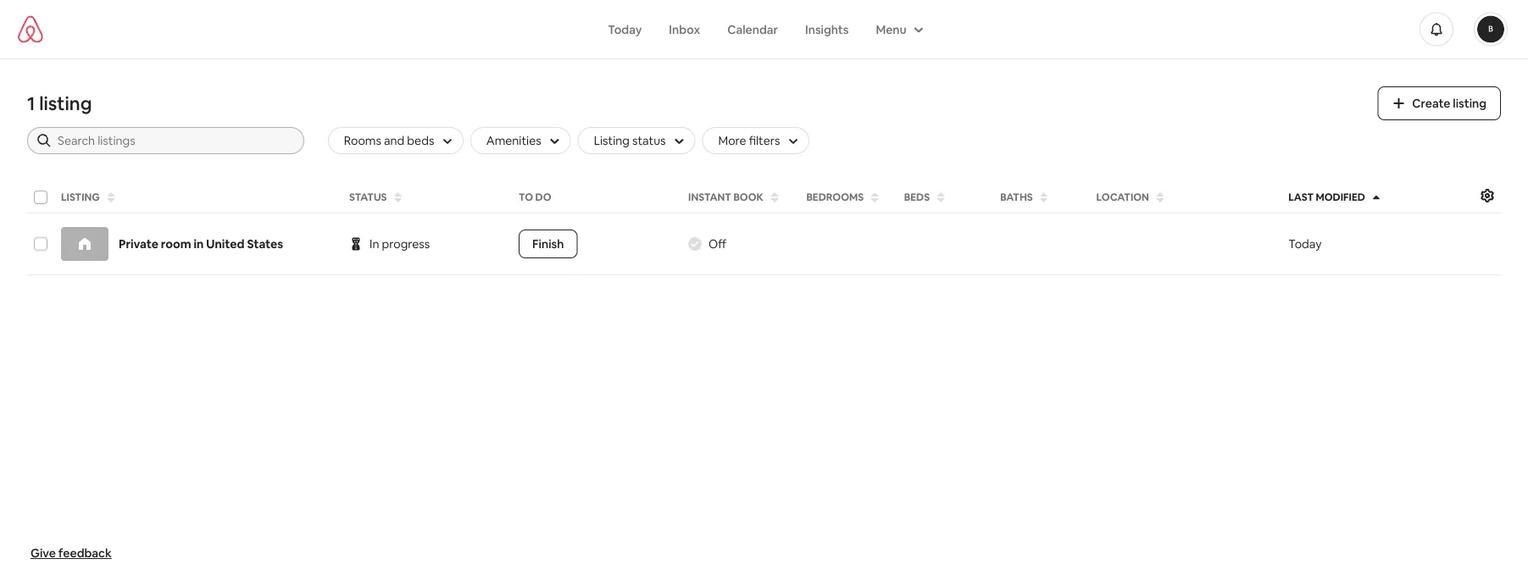 Task type: vqa. For each thing, say whether or not it's contained in the screenshot.
the hours in Learn how to cook & throw the Ultimate Dumpling Dinner Party group
no



Task type: locate. For each thing, give the bounding box(es) containing it.
main navigation menu image
[[1478, 16, 1505, 43]]

calendar
[[728, 22, 778, 37]]

more filters button
[[703, 127, 810, 154]]

today
[[608, 22, 642, 37], [1289, 237, 1322, 252]]

inbox
[[669, 22, 701, 37]]

amenities button
[[471, 127, 571, 154]]

1 listing
[[27, 92, 92, 116]]

beds
[[905, 191, 930, 204]]

create listing link
[[1378, 86, 1502, 120]]

listing right 1
[[39, 92, 92, 116]]

bedrooms
[[807, 191, 864, 204]]

listing
[[594, 133, 630, 148], [61, 191, 100, 204]]

listing for listing status
[[594, 133, 630, 148]]

inbox link
[[656, 13, 714, 45]]

instant book
[[689, 191, 764, 204]]

0 horizontal spatial listing
[[39, 92, 92, 116]]

give
[[31, 546, 56, 561]]

in progress
[[370, 237, 430, 252]]

1 horizontal spatial listing
[[1454, 96, 1487, 111]]

in
[[370, 237, 379, 252]]

1 vertical spatial today
[[1289, 237, 1322, 252]]

off
[[709, 237, 727, 252]]

beds
[[407, 133, 434, 148]]

rooms and beds
[[344, 133, 434, 148]]

listing button
[[56, 186, 341, 209]]

location button
[[1092, 186, 1281, 209]]

give feedback button
[[24, 539, 119, 568]]

to
[[519, 191, 533, 204]]

listing right create
[[1454, 96, 1487, 111]]

listing inside button
[[61, 191, 100, 204]]

create
[[1413, 96, 1451, 111]]

room
[[161, 237, 191, 252]]

0 vertical spatial listing
[[594, 133, 630, 148]]

insights link
[[792, 13, 863, 45]]

filters
[[749, 133, 780, 148]]

0 vertical spatial today
[[608, 22, 642, 37]]

listing
[[39, 92, 92, 116], [1454, 96, 1487, 111]]

calendar link
[[714, 13, 792, 45]]

1 horizontal spatial listing
[[594, 133, 630, 148]]

feedback
[[58, 546, 112, 561]]

listing for 1 listing
[[39, 92, 92, 116]]

united
[[206, 237, 245, 252]]

listing for create listing
[[1454, 96, 1487, 111]]

customize columns image
[[1481, 189, 1495, 203]]

status button
[[344, 186, 511, 209]]

listing inside dropdown button
[[594, 133, 630, 148]]

listing status
[[594, 133, 666, 148]]

today left inbox
[[608, 22, 642, 37]]

instant book off image
[[689, 237, 702, 251]]

location
[[1097, 191, 1150, 204]]

1 vertical spatial listing
[[61, 191, 100, 204]]

finish
[[533, 237, 564, 252]]

and
[[384, 133, 405, 148]]

last
[[1289, 191, 1314, 204]]

last modified button
[[1284, 186, 1473, 209]]

today down the last
[[1289, 237, 1322, 252]]

0 horizontal spatial listing
[[61, 191, 100, 204]]

last modified
[[1289, 191, 1366, 204]]

bedrooms button
[[802, 186, 896, 209]]



Task type: describe. For each thing, give the bounding box(es) containing it.
instant book button
[[684, 186, 798, 209]]

private
[[119, 237, 158, 252]]

instant
[[689, 191, 732, 204]]

modified
[[1316, 191, 1366, 204]]

give feedback
[[31, 546, 112, 561]]

menu button
[[863, 13, 934, 45]]

progress
[[382, 237, 430, 252]]

1 listing heading
[[27, 92, 1358, 116]]

beds button
[[899, 186, 992, 209]]

0 horizontal spatial today
[[608, 22, 642, 37]]

insights
[[806, 22, 849, 37]]

status
[[349, 191, 387, 204]]

baths button
[[996, 186, 1088, 209]]

more
[[719, 133, 747, 148]]

in
[[194, 237, 204, 252]]

rooms and beds button
[[328, 127, 464, 154]]

book
[[734, 191, 764, 204]]

Search text field
[[58, 132, 293, 149]]

baths
[[1001, 191, 1033, 204]]

more filters
[[719, 133, 780, 148]]

do
[[536, 191, 552, 204]]

rooms
[[344, 133, 381, 148]]

states
[[247, 237, 283, 252]]

listing for listing
[[61, 191, 100, 204]]

private room in united states
[[119, 237, 283, 252]]

menu
[[876, 22, 907, 37]]

today link
[[595, 13, 656, 45]]

listing status button
[[578, 127, 696, 154]]

1 horizontal spatial today
[[1289, 237, 1322, 252]]

finish link
[[519, 230, 578, 259]]

status
[[633, 133, 666, 148]]

1
[[27, 92, 35, 116]]

amenities
[[487, 133, 542, 148]]

create listing
[[1413, 96, 1487, 111]]

to do
[[519, 191, 552, 204]]



